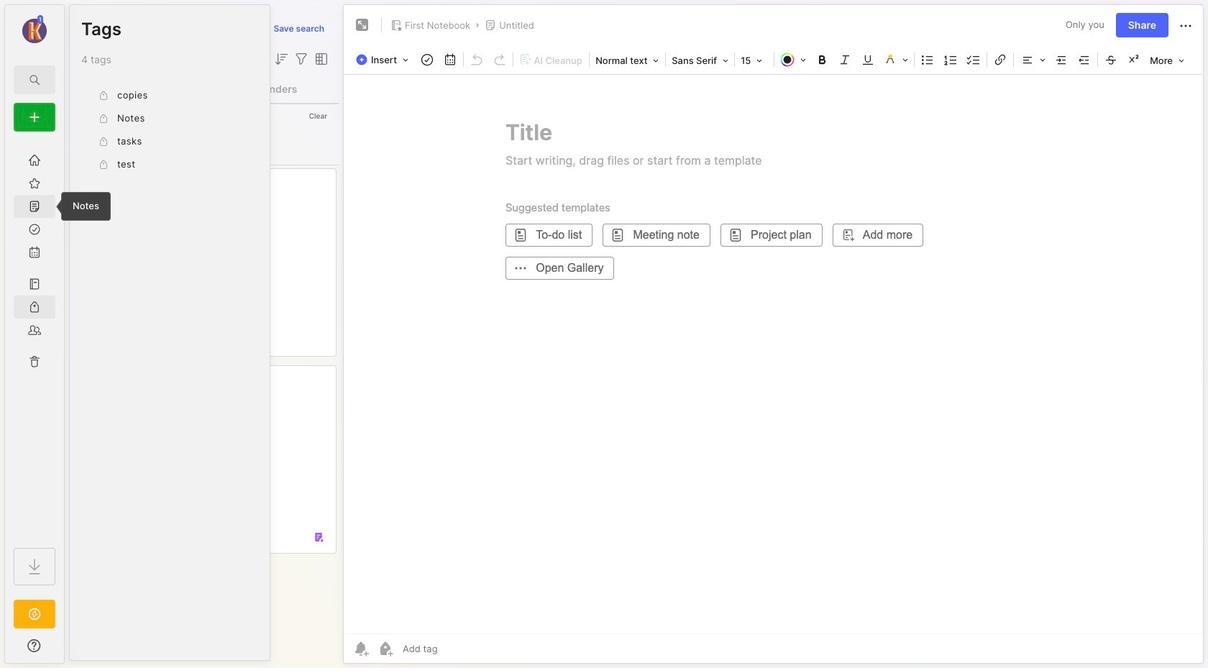 Task type: locate. For each thing, give the bounding box(es) containing it.
underline image
[[858, 50, 878, 70]]

note window element
[[343, 4, 1204, 664]]

main element
[[0, 0, 69, 668]]

add tag image
[[377, 640, 394, 657]]

row group
[[81, 84, 258, 176]]

tree inside main element
[[5, 140, 64, 535]]

more image
[[1146, 50, 1189, 69]]

insert link image
[[990, 50, 1011, 70]]

checklist image
[[964, 50, 984, 70]]

alignment image
[[1016, 50, 1050, 70]]

outdent image
[[1075, 50, 1095, 70]]

home image
[[27, 153, 42, 168]]

task image
[[417, 50, 437, 70]]

add a reminder image
[[352, 640, 370, 657]]

heading level image
[[591, 50, 664, 69]]

calendar event image
[[440, 50, 460, 70]]

tab list
[[69, 75, 339, 104]]

tree
[[5, 140, 64, 535]]

bulleted list image
[[918, 50, 938, 70]]



Task type: vqa. For each thing, say whether or not it's contained in the screenshot.
"HERE."
no



Task type: describe. For each thing, give the bounding box(es) containing it.
click to expand image
[[63, 642, 74, 659]]

WHAT'S NEW field
[[5, 634, 64, 657]]

indent image
[[1052, 50, 1072, 70]]

upgrade image
[[26, 606, 43, 623]]

strikethrough image
[[1101, 50, 1121, 70]]

font color image
[[776, 50, 811, 70]]

Account field
[[5, 14, 64, 45]]

italic image
[[835, 50, 855, 70]]

bold image
[[812, 50, 832, 70]]

font family image
[[668, 50, 733, 69]]

font size image
[[737, 50, 773, 69]]

insert image
[[352, 50, 416, 69]]

Note Editor text field
[[344, 74, 1203, 634]]

highlight image
[[880, 50, 913, 70]]

superscript image
[[1124, 50, 1144, 70]]

expand note image
[[354, 17, 371, 34]]

edit search image
[[26, 71, 43, 88]]

numbered list image
[[941, 50, 961, 70]]



